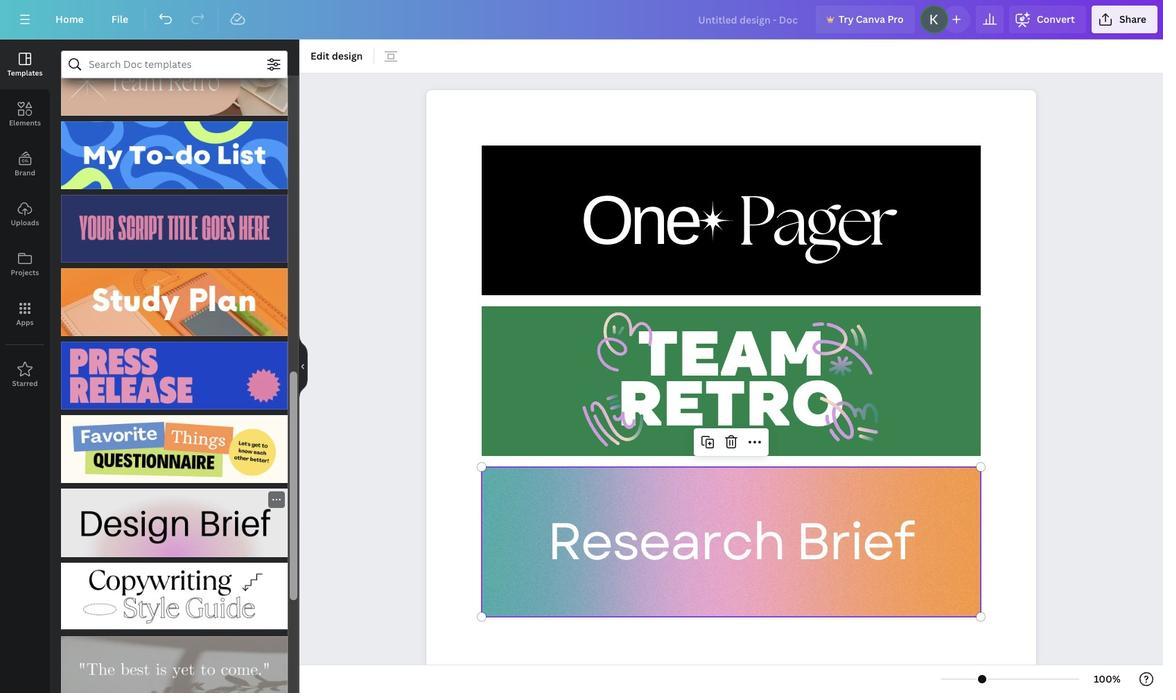 Task type: vqa. For each thing, say whether or not it's contained in the screenshot.
the Top level navigation element
no



Task type: locate. For each thing, give the bounding box(es) containing it.
apps
[[16, 318, 34, 327]]

side panel tab list
[[0, 40, 50, 400]]

edit
[[311, 49, 330, 62]]

main menu bar
[[0, 0, 1164, 40]]

templates button
[[0, 40, 50, 89]]

to-do list personal docs banner in blue light blue neon green playful abstract style image
[[61, 121, 288, 189]]

canva
[[856, 12, 886, 26]]

Search Doc templates search field
[[89, 51, 260, 78]]

press release docs banner in blue pink bold style group
[[61, 334, 288, 410]]

starred button
[[0, 350, 50, 400]]

pro
[[888, 12, 904, 26]]

interview preparations docs banner in beige black and white classic professional style group
[[61, 628, 288, 694]]

Design title text field
[[688, 6, 811, 33]]

starred
[[12, 379, 38, 388]]

projects button
[[0, 239, 50, 289]]

100%
[[1095, 673, 1122, 686]]

elements button
[[0, 89, 50, 139]]

team retro
[[618, 328, 846, 441]]

convert button
[[1010, 6, 1087, 33]]

home
[[55, 12, 84, 26]]

None text field
[[427, 90, 1037, 694]]

try canva pro
[[839, 12, 904, 26]]

hide image
[[299, 333, 308, 400]]

retro
[[618, 378, 846, 441]]

team retro professional docs banner in salmon tan warm classic style image
[[61, 48, 288, 116]]

design
[[332, 49, 363, 62]]

pager
[[738, 182, 895, 261]]

share button
[[1092, 6, 1158, 33]]



Task type: describe. For each thing, give the bounding box(es) containing it.
favorite things questionnaire docs banner in blue orange green playful style image
[[61, 416, 288, 484]]

uploads
[[11, 218, 39, 228]]

none text field containing pager
[[427, 90, 1037, 694]]

video script docs banner in indigo pink bold style image
[[61, 195, 288, 263]]

copywriting style guide docs banner in black and white editorial style image
[[61, 563, 288, 631]]

favorite things questionnaire docs banner in blue orange green playful style group
[[61, 407, 288, 484]]

study plan docs banner in bright orange white vibrant professional style group
[[61, 260, 288, 337]]

try
[[839, 12, 854, 26]]

research brief
[[548, 505, 914, 580]]

file
[[112, 12, 128, 26]]

share
[[1120, 12, 1147, 26]]

design brief docs banner in grey lilac black soft pastels style group
[[61, 489, 288, 557]]

interview preparations docs banner in beige black and white classic professional style image
[[61, 636, 288, 694]]

file button
[[100, 6, 140, 33]]

team retro professional docs banner in salmon tan warm classic style group
[[61, 48, 288, 116]]

convert
[[1037, 12, 1076, 26]]

brand button
[[0, 139, 50, 189]]

home link
[[44, 6, 95, 33]]

video script docs banner in indigo pink bold style group
[[61, 187, 288, 263]]

design brief docs banner in grey lilac black soft pastels style image
[[61, 489, 288, 557]]

uploads button
[[0, 189, 50, 239]]

edit design
[[311, 49, 363, 62]]

elements
[[9, 118, 41, 128]]

one
[[581, 182, 699, 259]]

brand
[[15, 168, 35, 178]]

templates
[[7, 68, 43, 78]]

try canva pro button
[[816, 6, 915, 33]]

brief
[[796, 505, 914, 580]]

study plan docs banner in bright orange white vibrant professional style image
[[61, 269, 288, 337]]

100% button
[[1086, 669, 1131, 691]]

projects
[[11, 268, 39, 277]]

to-do list personal docs banner in blue light blue neon green playful abstract style group
[[61, 113, 288, 189]]

press release docs banner in blue pink bold style image
[[61, 342, 288, 410]]

edit design button
[[305, 45, 369, 67]]

apps button
[[0, 289, 50, 339]]

research
[[548, 505, 785, 580]]

team
[[638, 328, 825, 391]]

copywriting style guide docs banner in black and white editorial style group
[[61, 555, 288, 631]]



